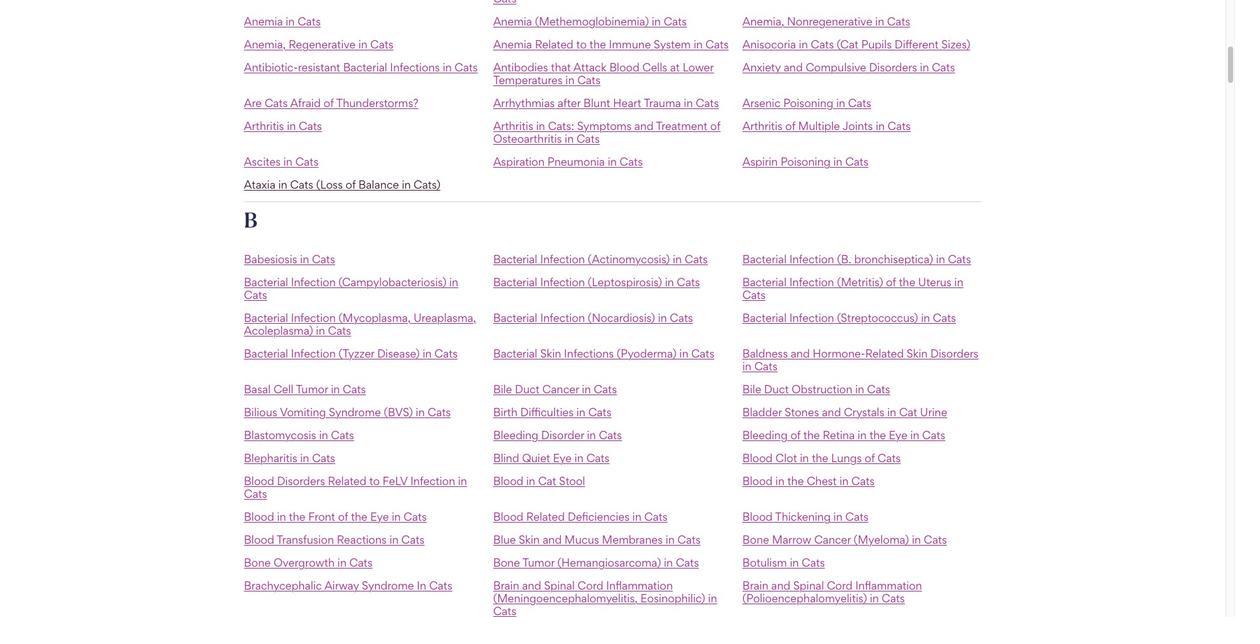 Task type: describe. For each thing, give the bounding box(es) containing it.
difficulties
[[520, 405, 574, 419]]

temperatures
[[493, 73, 563, 87]]

anemia for anemia in cats
[[244, 15, 283, 28]]

arsenic poisoning in cats
[[743, 96, 871, 110]]

clot
[[776, 451, 797, 465]]

arrhythmias after blunt heart trauma in cats link
[[493, 96, 719, 110]]

bacterial for bacterial infection (tyzzer disease) in cats
[[244, 347, 288, 360]]

(leptospirosis)
[[588, 275, 662, 289]]

bacterial for bacterial infection (nocardiosis) in cats
[[493, 311, 537, 324]]

bile duct cancer in cats
[[493, 382, 617, 396]]

bacterial infection (streptococcus) in cats link
[[743, 311, 956, 324]]

anemia in cats link
[[244, 15, 321, 28]]

joints
[[843, 119, 873, 132]]

brain for (meningoencephalomyelitis,
[[493, 579, 519, 592]]

treatment
[[656, 119, 708, 132]]

duct for obstruction
[[764, 382, 789, 396]]

cats inside baldness and hormone-related skin disorders in cats
[[754, 359, 778, 373]]

anemia in cats
[[244, 15, 321, 28]]

after
[[558, 96, 581, 110]]

bacterial for bacterial infection (metritis) of the uterus in cats
[[743, 275, 787, 289]]

bacterial for bacterial infection (campylobacteriosis) in cats
[[244, 275, 288, 289]]

arsenic poisoning in cats link
[[743, 96, 871, 110]]

spinal for (polioencephalomyelitis)
[[793, 579, 824, 592]]

of down stones
[[791, 428, 801, 442]]

symptoms
[[577, 119, 632, 132]]

of right lungs
[[865, 451, 875, 465]]

and inside brain and spinal cord inflammation (meningoencephalomyelitis, eosinophilic) in cats
[[522, 579, 541, 592]]

bleeding of the retina in the eye in cats
[[743, 428, 946, 442]]

brain and spinal cord inflammation (meningoencephalomyelitis, eosinophilic) in cats link
[[493, 579, 717, 617]]

infection for (b.
[[790, 252, 834, 266]]

bone marrow cancer (myeloma) in cats
[[743, 533, 947, 546]]

blood for blood in the front of the eye in cats
[[244, 510, 274, 523]]

cord for (polioencephalomyelitis)
[[827, 579, 853, 592]]

blood related deficiencies in cats link
[[493, 510, 668, 523]]

infection for (nocardiosis)
[[540, 311, 585, 324]]

bacterial infection (tyzzer disease) in cats
[[244, 347, 458, 360]]

brain and spinal cord inflammation (meningoencephalomyelitis, eosinophilic) in cats
[[493, 579, 717, 617]]

related up that
[[535, 37, 574, 51]]

at
[[670, 60, 680, 74]]

cats inside the bacterial infection (mycoplasma, ureaplasma, acoleplasma) in cats
[[328, 324, 351, 337]]

the up reactions
[[351, 510, 368, 523]]

blood for blood in cat stool
[[493, 474, 524, 487]]

and inside arthritis in cats: symptoms and treatment of osteoarthritis in cats
[[635, 119, 654, 132]]

cats inside bacterial infection (metritis) of the uterus in cats
[[743, 288, 766, 301]]

disease)
[[377, 347, 420, 360]]

anemia, nonregenerative in cats link
[[743, 15, 910, 28]]

antibiotic-resistant bacterial infections in cats
[[244, 60, 478, 74]]

infection for (leptospirosis)
[[540, 275, 585, 289]]

blood in the front of the eye in cats link
[[244, 510, 427, 523]]

bacterial for bacterial infection (leptospirosis) in cats
[[493, 275, 537, 289]]

stones
[[785, 405, 819, 419]]

botulism
[[743, 556, 787, 569]]

the down "clot"
[[788, 474, 804, 487]]

in inside brain and spinal cord inflammation (polioencephalomyelitis) in cats
[[870, 591, 879, 605]]

(metritis)
[[837, 275, 883, 289]]

bacterial for bacterial infection (mycoplasma, ureaplasma, acoleplasma) in cats
[[244, 311, 288, 324]]

cats inside bacterial infection (campylobacteriosis) in cats
[[244, 288, 267, 301]]

vomiting
[[280, 405, 326, 419]]

arthritis of multiple joints in cats
[[743, 119, 911, 132]]

thunderstorms?
[[336, 96, 418, 110]]

blood for blood clot in the lungs of cats
[[743, 451, 773, 465]]

skin inside baldness and hormone-related skin disorders in cats
[[907, 347, 928, 360]]

blepharitis in cats
[[244, 451, 335, 465]]

blind quiet eye in cats
[[493, 451, 610, 465]]

in inside the bacterial infection (mycoplasma, ureaplasma, acoleplasma) in cats
[[316, 324, 325, 337]]

inflammation for in
[[856, 579, 922, 592]]

blood for blood thickening in cats
[[743, 510, 773, 523]]

stool
[[559, 474, 585, 487]]

cell
[[274, 382, 293, 396]]

anemia related to the immune system in cats
[[493, 37, 729, 51]]

the inside bacterial infection (metritis) of the uterus in cats
[[899, 275, 916, 289]]

anemia (methemoglobinemia) in cats
[[493, 15, 687, 28]]

of inside arthritis in cats: symptoms and treatment of osteoarthritis in cats
[[710, 119, 721, 132]]

bleeding for bleeding disorder in cats
[[493, 428, 539, 442]]

in inside baldness and hormone-related skin disorders in cats
[[743, 359, 752, 373]]

botulism in cats link
[[743, 556, 825, 569]]

the down crystals in the bottom right of the page
[[870, 428, 886, 442]]

syndrome for (bvs)
[[329, 405, 381, 419]]

blepharitis
[[244, 451, 297, 465]]

multiple
[[798, 119, 840, 132]]

(myeloma)
[[854, 533, 909, 546]]

baldness and hormone-related skin disorders in cats link
[[743, 347, 979, 373]]

blind
[[493, 451, 519, 465]]

bone marrow cancer (myeloma) in cats link
[[743, 533, 947, 546]]

aspirin poisoning in cats link
[[743, 155, 869, 168]]

antibodies that attack blood cells at lower temperatures in cats link
[[493, 60, 714, 87]]

osteoarthritis
[[493, 132, 562, 145]]

bladder stones and crystals in cat urine link
[[743, 405, 947, 419]]

compulsive
[[806, 60, 866, 74]]

bacterial for bacterial infection (b. bronchiseptica) in cats
[[743, 252, 787, 266]]

nonregenerative
[[787, 15, 873, 28]]

ureaplasma,
[[414, 311, 476, 324]]

crystals
[[844, 405, 885, 419]]

the up chest
[[812, 451, 829, 465]]

baldness and hormone-related skin disorders in cats
[[743, 347, 979, 373]]

blood for blood transfusion reactions in cats
[[244, 533, 274, 546]]

1 horizontal spatial tumor
[[523, 556, 555, 569]]

eye for bleeding of the retina in the eye in cats
[[889, 428, 908, 442]]

overgrowth
[[274, 556, 335, 569]]

the down (methemoglobinemia)
[[590, 37, 606, 51]]

syndrome for in
[[362, 579, 414, 592]]

bacterial infection (b. bronchiseptica) in cats link
[[743, 252, 971, 266]]

eosinophilic)
[[641, 591, 705, 605]]

blood thickening in cats link
[[743, 510, 869, 523]]

bacterial for bacterial skin infections (pyoderma) in cats
[[493, 347, 537, 360]]

different
[[895, 37, 939, 51]]

the up transfusion
[[289, 510, 305, 523]]

blood disorders related to felv infection in cats link
[[244, 474, 467, 500]]

afraid
[[290, 96, 321, 110]]

of down arsenic poisoning in cats link
[[786, 119, 796, 132]]

birth difficulties in cats link
[[493, 405, 612, 419]]

blood for blood disorders related to felv infection in cats
[[244, 474, 274, 487]]

balance
[[359, 178, 399, 191]]

bladder stones and crystals in cat urine
[[743, 405, 947, 419]]

cancer for in
[[542, 382, 579, 396]]

skin for bacterial skin infections (pyoderma) in cats
[[540, 347, 561, 360]]

the down stones
[[804, 428, 820, 442]]

bone for bone marrow cancer (myeloma) in cats
[[743, 533, 769, 546]]

bacterial infection (leptospirosis) in cats
[[493, 275, 700, 289]]

blastomycosis
[[244, 428, 316, 442]]

of right front
[[338, 510, 348, 523]]

infection for (tyzzer
[[291, 347, 336, 360]]

babesiosis in cats link
[[244, 252, 335, 266]]

airway
[[325, 579, 359, 592]]

blood inside antibodies that attack blood cells at lower temperatures in cats
[[609, 60, 640, 74]]

1 horizontal spatial infections
[[564, 347, 614, 360]]

blue skin and mucus membranes in cats link
[[493, 533, 701, 546]]

pupils
[[861, 37, 892, 51]]

bleeding for bleeding of the retina in the eye in cats
[[743, 428, 788, 442]]

bilious vomiting syndrome (bvs) in cats
[[244, 405, 451, 419]]

system
[[654, 37, 691, 51]]

cats inside antibodies that attack blood cells at lower temperatures in cats
[[577, 73, 601, 87]]

disorder
[[541, 428, 584, 442]]

hormone-
[[813, 347, 865, 360]]

aspiration pneumonia in cats link
[[493, 155, 643, 168]]

arthritis in cats: symptoms and treatment of osteoarthritis in cats link
[[493, 119, 721, 145]]

blastomycosis in cats
[[244, 428, 354, 442]]

acoleplasma)
[[244, 324, 313, 337]]

cats inside brain and spinal cord inflammation (polioencephalomyelitis) in cats
[[882, 591, 905, 605]]

1 vertical spatial cat
[[538, 474, 556, 487]]



Task type: locate. For each thing, give the bounding box(es) containing it.
poisoning up multiple
[[784, 96, 834, 110]]

(campylobacteriosis)
[[339, 275, 447, 289]]

poisoning for arsenic
[[784, 96, 834, 110]]

infection for (actinomycosis)
[[540, 252, 585, 266]]

0 horizontal spatial duct
[[515, 382, 540, 396]]

brain inside brain and spinal cord inflammation (meningoencephalomyelitis, eosinophilic) in cats
[[493, 579, 519, 592]]

bone for bone tumor (hemangiosarcoma) in cats
[[493, 556, 520, 569]]

0 vertical spatial poisoning
[[784, 96, 834, 110]]

ascites in cats
[[244, 155, 319, 168]]

bacterial infection (leptospirosis) in cats link
[[493, 275, 700, 289]]

bacterial for bacterial infection (streptococcus) in cats
[[743, 311, 787, 324]]

syndrome left in
[[362, 579, 414, 592]]

in
[[286, 15, 295, 28], [652, 15, 661, 28], [875, 15, 884, 28], [359, 37, 368, 51], [694, 37, 703, 51], [799, 37, 808, 51], [443, 60, 452, 74], [920, 60, 929, 74], [566, 73, 575, 87], [684, 96, 693, 110], [836, 96, 845, 110], [287, 119, 296, 132], [536, 119, 545, 132], [876, 119, 885, 132], [565, 132, 574, 145], [283, 155, 293, 168], [608, 155, 617, 168], [834, 155, 843, 168], [278, 178, 287, 191], [402, 178, 411, 191], [300, 252, 309, 266], [673, 252, 682, 266], [936, 252, 945, 266], [449, 275, 458, 289], [665, 275, 674, 289], [955, 275, 964, 289], [658, 311, 667, 324], [921, 311, 930, 324], [316, 324, 325, 337], [423, 347, 432, 360], [680, 347, 689, 360], [743, 359, 752, 373], [331, 382, 340, 396], [582, 382, 591, 396], [855, 382, 864, 396], [416, 405, 425, 419], [577, 405, 586, 419], [887, 405, 897, 419], [319, 428, 328, 442], [587, 428, 596, 442], [858, 428, 867, 442], [911, 428, 920, 442], [300, 451, 309, 465], [575, 451, 584, 465], [800, 451, 809, 465], [458, 474, 467, 487], [526, 474, 535, 487], [776, 474, 785, 487], [840, 474, 849, 487], [277, 510, 286, 523], [392, 510, 401, 523], [633, 510, 642, 523], [834, 510, 843, 523], [390, 533, 399, 546], [666, 533, 675, 546], [912, 533, 921, 546], [338, 556, 347, 569], [664, 556, 673, 569], [790, 556, 799, 569], [708, 591, 717, 605], [870, 591, 879, 605]]

cat down blind quiet eye in cats
[[538, 474, 556, 487]]

brain inside brain and spinal cord inflammation (polioencephalomyelitis) in cats
[[743, 579, 769, 592]]

0 horizontal spatial skin
[[519, 533, 540, 546]]

1 cord from the left
[[578, 579, 603, 592]]

inflammation inside brain and spinal cord inflammation (meningoencephalomyelitis, eosinophilic) in cats
[[606, 579, 673, 592]]

cancer
[[542, 382, 579, 396], [814, 533, 851, 546]]

of inside bacterial infection (metritis) of the uterus in cats
[[886, 275, 896, 289]]

in inside bacterial infection (campylobacteriosis) in cats
[[449, 275, 458, 289]]

bacterial infection (mycoplasma, ureaplasma, acoleplasma) in cats link
[[244, 311, 476, 337]]

brain and spinal cord inflammation (polioencephalomyelitis) in cats
[[743, 579, 922, 605]]

cells
[[643, 60, 667, 74]]

anisocoria
[[743, 37, 796, 51]]

infection inside bacterial infection (metritis) of the uterus in cats
[[790, 275, 834, 289]]

antibodies that attack blood cells at lower temperatures in cats
[[493, 60, 714, 87]]

basal cell tumor in cats link
[[244, 382, 366, 396]]

brain for (polioencephalomyelitis)
[[743, 579, 769, 592]]

antibiotic-resistant bacterial infections in cats link
[[244, 60, 478, 74]]

2 duct from the left
[[764, 382, 789, 396]]

tumor up vomiting
[[296, 382, 328, 396]]

bile for bile duct obstruction in cats
[[743, 382, 761, 396]]

to up attack
[[576, 37, 587, 51]]

2 horizontal spatial skin
[[907, 347, 928, 360]]

0 vertical spatial syndrome
[[329, 405, 381, 419]]

bile up bladder
[[743, 382, 761, 396]]

0 horizontal spatial cancer
[[542, 382, 579, 396]]

1 spinal from the left
[[544, 579, 575, 592]]

infection for (mycoplasma,
[[291, 311, 336, 324]]

0 vertical spatial eye
[[889, 428, 908, 442]]

(polioencephalomyelitis)
[[743, 591, 867, 605]]

infection left (metritis)
[[790, 275, 834, 289]]

2 horizontal spatial arthritis
[[743, 119, 783, 132]]

anemia, regenerative in cats
[[244, 37, 394, 51]]

1 vertical spatial to
[[369, 474, 380, 487]]

0 horizontal spatial bile
[[493, 382, 512, 396]]

infection inside bacterial infection (campylobacteriosis) in cats
[[291, 275, 336, 289]]

mucus
[[565, 533, 599, 546]]

2 vertical spatial eye
[[370, 510, 389, 523]]

of right "(loss"
[[346, 178, 356, 191]]

membranes
[[602, 533, 663, 546]]

bone up 'brachycephalic'
[[244, 556, 271, 569]]

0 horizontal spatial cord
[[578, 579, 603, 592]]

(bvs)
[[384, 405, 413, 419]]

0 horizontal spatial cat
[[538, 474, 556, 487]]

cat left urine
[[899, 405, 917, 419]]

cancer up birth difficulties in cats on the bottom left of the page
[[542, 382, 579, 396]]

1 inflammation from the left
[[606, 579, 673, 592]]

(b.
[[837, 252, 852, 266]]

1 horizontal spatial bone
[[493, 556, 520, 569]]

3 arthritis from the left
[[743, 119, 783, 132]]

bone overgrowth in cats
[[244, 556, 373, 569]]

cats inside brain and spinal cord inflammation (meningoencephalomyelitis, eosinophilic) in cats
[[493, 604, 516, 617]]

ascites
[[244, 155, 281, 168]]

arthritis for arthritis of multiple joints in cats
[[743, 119, 783, 132]]

arsenic
[[743, 96, 781, 110]]

botulism in cats
[[743, 556, 825, 569]]

infection for (metritis)
[[790, 275, 834, 289]]

in inside antibodies that attack blood cells at lower temperatures in cats
[[566, 73, 575, 87]]

blind quiet eye in cats link
[[493, 451, 610, 465]]

arthritis down arsenic on the right of the page
[[743, 119, 783, 132]]

(cat
[[837, 37, 859, 51]]

of
[[324, 96, 334, 110], [710, 119, 721, 132], [786, 119, 796, 132], [346, 178, 356, 191], [886, 275, 896, 289], [791, 428, 801, 442], [865, 451, 875, 465], [338, 510, 348, 523]]

bacterial
[[343, 60, 387, 74], [493, 252, 537, 266], [743, 252, 787, 266], [244, 275, 288, 289], [493, 275, 537, 289], [743, 275, 787, 289], [244, 311, 288, 324], [493, 311, 537, 324], [743, 311, 787, 324], [244, 347, 288, 360], [493, 347, 537, 360]]

related down blood in cat stool
[[526, 510, 565, 523]]

infection down 'babesiosis in cats'
[[291, 275, 336, 289]]

tumor
[[296, 382, 328, 396], [523, 556, 555, 569]]

blunt
[[584, 96, 610, 110]]

1 vertical spatial anemia,
[[244, 37, 286, 51]]

chest
[[807, 474, 837, 487]]

1 horizontal spatial cancer
[[814, 533, 851, 546]]

(actinomycosis)
[[588, 252, 670, 266]]

bacterial for bacterial infection (actinomycosis) in cats
[[493, 252, 537, 266]]

0 horizontal spatial tumor
[[296, 382, 328, 396]]

bone down blue
[[493, 556, 520, 569]]

cats inside arthritis in cats: symptoms and treatment of osteoarthritis in cats
[[577, 132, 600, 145]]

bile for bile duct cancer in cats
[[493, 382, 512, 396]]

of right treatment
[[710, 119, 721, 132]]

brain down blue
[[493, 579, 519, 592]]

0 vertical spatial infections
[[390, 60, 440, 74]]

infection for (streptococcus)
[[790, 311, 834, 324]]

2 cord from the left
[[827, 579, 853, 592]]

and inside brain and spinal cord inflammation (polioencephalomyelitis) in cats
[[772, 579, 791, 592]]

birth
[[493, 405, 518, 419]]

poisoning down multiple
[[781, 155, 831, 168]]

bone for bone overgrowth in cats
[[244, 556, 271, 569]]

spinal for (meningoencephalomyelitis,
[[544, 579, 575, 592]]

retina
[[823, 428, 855, 442]]

blood transfusion reactions in cats link
[[244, 533, 425, 546]]

of right "afraid"
[[324, 96, 334, 110]]

arthritis down arrhythmias
[[493, 119, 533, 132]]

aspiration
[[493, 155, 545, 168]]

1 horizontal spatial arthritis
[[493, 119, 533, 132]]

anemia, up 'antibiotic-'
[[244, 37, 286, 51]]

0 horizontal spatial bone
[[244, 556, 271, 569]]

cord down bone marrow cancer (myeloma) in cats
[[827, 579, 853, 592]]

infection left (b.
[[790, 252, 834, 266]]

inflammation inside brain and spinal cord inflammation (polioencephalomyelitis) in cats
[[856, 579, 922, 592]]

of down bronchiseptica)
[[886, 275, 896, 289]]

infection inside blood disorders related to felv infection in cats
[[411, 474, 455, 487]]

antibodies
[[493, 60, 548, 74]]

deficiencies
[[568, 510, 630, 523]]

sizes)
[[942, 37, 971, 51]]

cord for (meningoencephalomyelitis,
[[578, 579, 603, 592]]

infections up thunderstorms?
[[390, 60, 440, 74]]

1 horizontal spatial eye
[[553, 451, 572, 465]]

lower
[[683, 60, 714, 74]]

1 vertical spatial poisoning
[[781, 155, 831, 168]]

1 horizontal spatial duct
[[764, 382, 789, 396]]

1 vertical spatial disorders
[[931, 347, 979, 360]]

are
[[244, 96, 262, 110]]

0 horizontal spatial bleeding
[[493, 428, 539, 442]]

2 horizontal spatial disorders
[[931, 347, 979, 360]]

bacterial inside bacterial infection (metritis) of the uterus in cats
[[743, 275, 787, 289]]

0 horizontal spatial inflammation
[[606, 579, 673, 592]]

baldness
[[743, 347, 788, 360]]

and inside baldness and hormone-related skin disorders in cats
[[791, 347, 810, 360]]

bile duct cancer in cats link
[[493, 382, 617, 396]]

0 vertical spatial disorders
[[869, 60, 917, 74]]

bacterial infection (mycoplasma, ureaplasma, acoleplasma) in cats
[[244, 311, 476, 337]]

inflammation down (myeloma)
[[856, 579, 922, 592]]

(mycoplasma,
[[339, 311, 411, 324]]

spinal inside brain and spinal cord inflammation (meningoencephalomyelitis, eosinophilic) in cats
[[544, 579, 575, 592]]

1 vertical spatial syndrome
[[362, 579, 414, 592]]

1 bile from the left
[[493, 382, 512, 396]]

bilious vomiting syndrome (bvs) in cats link
[[244, 405, 451, 419]]

2 arthritis from the left
[[493, 119, 533, 132]]

1 vertical spatial infections
[[564, 347, 614, 360]]

2 bleeding from the left
[[743, 428, 788, 442]]

infection up hormone- at the bottom right of page
[[790, 311, 834, 324]]

blood related deficiencies in cats
[[493, 510, 668, 523]]

2 brain from the left
[[743, 579, 769, 592]]

1 horizontal spatial cord
[[827, 579, 853, 592]]

bacterial infection (actinomycosis) in cats link
[[493, 252, 708, 266]]

1 horizontal spatial bile
[[743, 382, 761, 396]]

basal cell tumor in cats
[[244, 382, 366, 396]]

to left felv
[[369, 474, 380, 487]]

1 vertical spatial tumor
[[523, 556, 555, 569]]

bacterial infection (metritis) of the uterus in cats link
[[743, 275, 964, 301]]

eye for blood in the front of the eye in cats
[[370, 510, 389, 523]]

0 horizontal spatial arthritis
[[244, 119, 284, 132]]

(hemangiosarcoma)
[[558, 556, 661, 569]]

bile
[[493, 382, 512, 396], [743, 382, 761, 396]]

related inside blood disorders related to felv infection in cats
[[328, 474, 367, 487]]

0 horizontal spatial to
[[369, 474, 380, 487]]

spinal inside brain and spinal cord inflammation (polioencephalomyelitis) in cats
[[793, 579, 824, 592]]

2 vertical spatial disorders
[[277, 474, 325, 487]]

1 horizontal spatial anemia,
[[743, 15, 784, 28]]

brain down botulism
[[743, 579, 769, 592]]

disorders down pupils
[[869, 60, 917, 74]]

0 horizontal spatial disorders
[[277, 474, 325, 487]]

arthritis for arthritis in cats
[[244, 119, 284, 132]]

infection down bacterial infection (leptospirosis) in cats
[[540, 311, 585, 324]]

inflammation down (hemangiosarcoma)
[[606, 579, 673, 592]]

spinal down bone tumor (hemangiosarcoma) in cats link
[[544, 579, 575, 592]]

inflammation for eosinophilic)
[[606, 579, 673, 592]]

0 vertical spatial tumor
[[296, 382, 328, 396]]

duct for cancer
[[515, 382, 540, 396]]

2 horizontal spatial eye
[[889, 428, 908, 442]]

arthritis for arthritis in cats: symptoms and treatment of osteoarthritis in cats
[[493, 119, 533, 132]]

1 vertical spatial eye
[[553, 451, 572, 465]]

infection for (campylobacteriosis)
[[291, 275, 336, 289]]

brachycephalic
[[244, 579, 322, 592]]

to inside blood disorders related to felv infection in cats
[[369, 474, 380, 487]]

bleeding up blind
[[493, 428, 539, 442]]

blepharitis in cats link
[[244, 451, 335, 465]]

bronchiseptica)
[[854, 252, 933, 266]]

1 horizontal spatial bleeding
[[743, 428, 788, 442]]

0 vertical spatial cat
[[899, 405, 917, 419]]

blood for blood related deficiencies in cats
[[493, 510, 524, 523]]

2 horizontal spatial bone
[[743, 533, 769, 546]]

anxiety and compulsive disorders in cats link
[[743, 60, 955, 74]]

poisoning for aspirin
[[781, 155, 831, 168]]

arthritis inside arthritis in cats: symptoms and treatment of osteoarthritis in cats
[[493, 119, 533, 132]]

bleeding down bladder
[[743, 428, 788, 442]]

syndrome left (bvs)
[[329, 405, 381, 419]]

disorders
[[869, 60, 917, 74], [931, 347, 979, 360], [277, 474, 325, 487]]

resistant
[[298, 60, 340, 74]]

bacterial inside bacterial infection (campylobacteriosis) in cats
[[244, 275, 288, 289]]

anemia for anemia (methemoglobinemia) in cats
[[493, 15, 532, 28]]

skin up bile duct cancer in cats
[[540, 347, 561, 360]]

1 horizontal spatial spinal
[[793, 579, 824, 592]]

blue skin and mucus membranes in cats
[[493, 533, 701, 546]]

cats inside blood disorders related to felv infection in cats
[[244, 487, 267, 500]]

2 spinal from the left
[[793, 579, 824, 592]]

1 duct from the left
[[515, 382, 540, 396]]

cancer for (myeloma)
[[814, 533, 851, 546]]

1 bleeding from the left
[[493, 428, 539, 442]]

1 horizontal spatial skin
[[540, 347, 561, 360]]

bleeding of the retina in the eye in cats link
[[743, 428, 946, 442]]

cord down the bone tumor (hemangiosarcoma) in cats
[[578, 579, 603, 592]]

0 horizontal spatial eye
[[370, 510, 389, 523]]

0 vertical spatial cancer
[[542, 382, 579, 396]]

tumor up (meningoencephalomyelitis,
[[523, 556, 555, 569]]

0 horizontal spatial spinal
[[544, 579, 575, 592]]

arthritis in cats
[[244, 119, 322, 132]]

1 vertical spatial cancer
[[814, 533, 851, 546]]

2 inflammation from the left
[[856, 579, 922, 592]]

to
[[576, 37, 587, 51], [369, 474, 380, 487]]

bile up birth
[[493, 382, 512, 396]]

related down the (streptococcus)
[[865, 347, 904, 360]]

1 horizontal spatial to
[[576, 37, 587, 51]]

bone up botulism
[[743, 533, 769, 546]]

duct up difficulties
[[515, 382, 540, 396]]

2 bile from the left
[[743, 382, 761, 396]]

1 horizontal spatial inflammation
[[856, 579, 922, 592]]

anemia, regenerative in cats link
[[244, 37, 394, 51]]

infection down bacterial infection (campylobacteriosis) in cats link
[[291, 311, 336, 324]]

infections down bacterial infection (nocardiosis) in cats link
[[564, 347, 614, 360]]

in inside brain and spinal cord inflammation (meningoencephalomyelitis, eosinophilic) in cats
[[708, 591, 717, 605]]

disorders down the blepharitis in cats link
[[277, 474, 325, 487]]

syndrome
[[329, 405, 381, 419], [362, 579, 414, 592]]

(streptococcus)
[[837, 311, 918, 324]]

related
[[535, 37, 574, 51], [865, 347, 904, 360], [328, 474, 367, 487], [526, 510, 565, 523]]

disorders inside blood disorders related to felv infection in cats
[[277, 474, 325, 487]]

cord inside brain and spinal cord inflammation (meningoencephalomyelitis, eosinophilic) in cats
[[578, 579, 603, 592]]

in inside bacterial infection (metritis) of the uterus in cats
[[955, 275, 964, 289]]

disorders up urine
[[931, 347, 979, 360]]

0 horizontal spatial infections
[[390, 60, 440, 74]]

blood inside blood disorders related to felv infection in cats
[[244, 474, 274, 487]]

1 horizontal spatial disorders
[[869, 60, 917, 74]]

disorders inside baldness and hormone-related skin disorders in cats
[[931, 347, 979, 360]]

spinal down botulism in cats
[[793, 579, 824, 592]]

related inside baldness and hormone-related skin disorders in cats
[[865, 347, 904, 360]]

anemia for anemia related to the immune system in cats
[[493, 37, 532, 51]]

the down bronchiseptica)
[[899, 275, 916, 289]]

1 brain from the left
[[493, 579, 519, 592]]

transfusion
[[277, 533, 334, 546]]

skin
[[540, 347, 561, 360], [907, 347, 928, 360], [519, 533, 540, 546]]

blastomycosis in cats link
[[244, 428, 354, 442]]

heart
[[613, 96, 641, 110]]

(pyoderma)
[[617, 347, 677, 360]]

blood for blood in the chest in cats
[[743, 474, 773, 487]]

0 horizontal spatial brain
[[493, 579, 519, 592]]

infection up bacterial infection (leptospirosis) in cats link
[[540, 252, 585, 266]]

infection inside the bacterial infection (mycoplasma, ureaplasma, acoleplasma) in cats
[[291, 311, 336, 324]]

1 arthritis from the left
[[244, 119, 284, 132]]

0 vertical spatial to
[[576, 37, 587, 51]]

infection up 'basal cell tumor in cats'
[[291, 347, 336, 360]]

cord inside brain and spinal cord inflammation (polioencephalomyelitis) in cats
[[827, 579, 853, 592]]

infection down bacterial infection (actinomycosis) in cats link
[[540, 275, 585, 289]]

anemia, up 'anisocoria'
[[743, 15, 784, 28]]

bacterial inside the bacterial infection (mycoplasma, ureaplasma, acoleplasma) in cats
[[244, 311, 288, 324]]

lungs
[[831, 451, 862, 465]]

anisocoria in cats (cat pupils different sizes) link
[[743, 37, 971, 51]]

bacterial infection (actinomycosis) in cats
[[493, 252, 708, 266]]

0 vertical spatial anemia,
[[743, 15, 784, 28]]

marrow
[[772, 533, 812, 546]]

aspirin
[[743, 155, 778, 168]]

related up 'blood in the front of the eye in cats'
[[328, 474, 367, 487]]

1 horizontal spatial brain
[[743, 579, 769, 592]]

skin right blue
[[519, 533, 540, 546]]

skin for blue skin and mucus membranes in cats
[[519, 533, 540, 546]]

cat
[[899, 405, 917, 419], [538, 474, 556, 487]]

1 horizontal spatial cat
[[899, 405, 917, 419]]

birth difficulties in cats
[[493, 405, 612, 419]]

0 horizontal spatial anemia,
[[244, 37, 286, 51]]

arthritis in cats link
[[244, 119, 322, 132]]

duct up bladder
[[764, 382, 789, 396]]

anemia, for anemia, regenerative in cats
[[244, 37, 286, 51]]

skin down the (streptococcus)
[[907, 347, 928, 360]]

arthritis down are on the top left of the page
[[244, 119, 284, 132]]

in inside blood disorders related to felv infection in cats
[[458, 474, 467, 487]]

cancer down blood thickening in cats 'link'
[[814, 533, 851, 546]]

anxiety and compulsive disorders in cats
[[743, 60, 955, 74]]

that
[[551, 60, 571, 74]]

infection
[[540, 252, 585, 266], [790, 252, 834, 266], [291, 275, 336, 289], [540, 275, 585, 289], [790, 275, 834, 289], [291, 311, 336, 324], [540, 311, 585, 324], [790, 311, 834, 324], [291, 347, 336, 360], [411, 474, 455, 487]]

anemia, for anemia, nonregenerative in cats
[[743, 15, 784, 28]]

infection right felv
[[411, 474, 455, 487]]

bacterial infection (nocardiosis) in cats
[[493, 311, 693, 324]]



Task type: vqa. For each thing, say whether or not it's contained in the screenshot.
BACTERIAL within BACTERIAL INFECTION (MYCOPLASMA, UREAPLASMA, ACOLEPLASMA) IN CATS
yes



